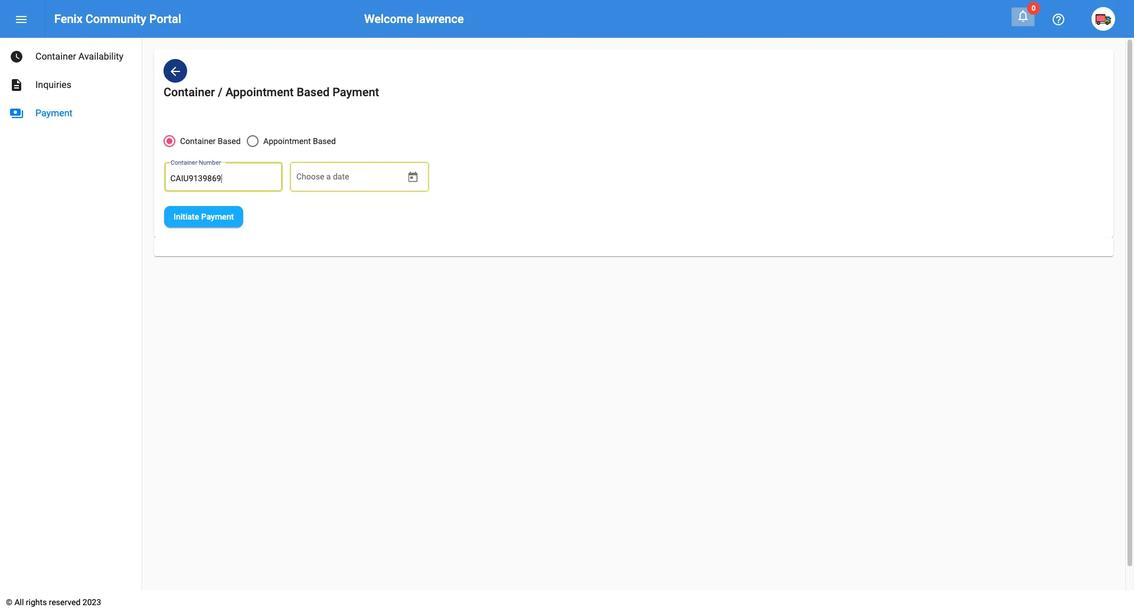 Task type: vqa. For each thing, say whether or not it's contained in the screenshot.
no color image in the help_outline popup button
yes



Task type: describe. For each thing, give the bounding box(es) containing it.
payment inside navigation
[[35, 107, 72, 119]]

watch_later
[[9, 50, 24, 64]]

inquiries
[[35, 79, 71, 90]]

arrow_back
[[168, 65, 182, 79]]

0 vertical spatial appointment
[[226, 85, 294, 99]]

appointment inside option group
[[263, 137, 311, 146]]

arrow_back button
[[164, 59, 187, 83]]

notifications_none
[[1016, 9, 1031, 23]]

lawrence
[[416, 12, 464, 26]]

welcome lawrence
[[364, 12, 464, 26]]

navigation containing watch_later
[[0, 38, 142, 128]]

based for appointment based
[[313, 137, 336, 146]]

payments
[[9, 106, 24, 120]]

container / appointment based payment
[[164, 85, 379, 99]]

notifications_none button
[[1012, 7, 1035, 27]]

no color image inside menu button
[[14, 13, 28, 27]]

initiate payment
[[174, 212, 234, 222]]

/
[[218, 85, 223, 99]]

rights
[[26, 598, 47, 607]]

container for container / appointment based payment
[[164, 85, 215, 99]]

no color image for "notifications_none" popup button
[[1016, 9, 1031, 23]]

welcome
[[364, 12, 413, 26]]

container for container based
[[180, 137, 216, 146]]

initiate
[[174, 212, 199, 222]]

container for container availability
[[35, 51, 76, 62]]

no color image for container availability
[[9, 50, 24, 64]]

fenix
[[54, 12, 83, 26]]

no color image for help_outline popup button
[[1052, 13, 1066, 27]]

initiate payment button
[[164, 206, 243, 228]]

community
[[85, 12, 146, 26]]

option group containing container based
[[164, 135, 336, 147]]



Task type: locate. For each thing, give the bounding box(es) containing it.
description
[[9, 78, 24, 92]]

1 vertical spatial container
[[164, 85, 215, 99]]

no color image left help_outline popup button
[[1016, 9, 1031, 23]]

1 horizontal spatial payment
[[201, 212, 234, 222]]

no color image up description at the left of the page
[[9, 50, 24, 64]]

appointment
[[226, 85, 294, 99], [263, 137, 311, 146]]

no color image inside the arrow_back button
[[168, 65, 182, 79]]

0 horizontal spatial no color image
[[1016, 9, 1031, 23]]

no color image for inquiries
[[9, 78, 24, 92]]

container availability
[[35, 51, 124, 62]]

2 horizontal spatial payment
[[333, 85, 379, 99]]

portal
[[149, 12, 181, 26]]

navigation
[[0, 38, 142, 128]]

no color image containing menu
[[14, 13, 28, 27]]

fenix community portal
[[54, 12, 181, 26]]

option group
[[164, 135, 336, 147]]

no color image down watch_later
[[9, 78, 24, 92]]

all
[[14, 598, 24, 607]]

© all rights reserved 2023
[[6, 598, 101, 607]]

based
[[297, 85, 330, 99], [218, 137, 241, 146], [313, 137, 336, 146]]

based for container based
[[218, 137, 241, 146]]

no color image up watch_later
[[14, 13, 28, 27]]

no color image containing description
[[9, 78, 24, 92]]

no color image containing help_outline
[[1052, 13, 1066, 27]]

©
[[6, 598, 12, 607]]

no color image right "notifications_none" popup button
[[1052, 13, 1066, 27]]

0 vertical spatial payment
[[333, 85, 379, 99]]

2 vertical spatial payment
[[201, 212, 234, 222]]

no color image containing watch_later
[[9, 50, 24, 64]]

1 horizontal spatial no color image
[[1052, 13, 1066, 27]]

0 horizontal spatial payment
[[35, 107, 72, 119]]

1 vertical spatial payment
[[35, 107, 72, 119]]

no color image
[[1016, 9, 1031, 23], [1052, 13, 1066, 27]]

no color image inside "notifications_none" popup button
[[1016, 9, 1031, 23]]

0 vertical spatial container
[[35, 51, 76, 62]]

no color image down description at the left of the page
[[9, 106, 24, 120]]

None text field
[[170, 174, 277, 184]]

container
[[35, 51, 76, 62], [164, 85, 215, 99], [180, 137, 216, 146]]

appointment based
[[263, 137, 336, 146]]

payment inside button
[[201, 212, 234, 222]]

1 vertical spatial appointment
[[263, 137, 311, 146]]

no color image inside help_outline popup button
[[1052, 13, 1066, 27]]

payment
[[333, 85, 379, 99], [35, 107, 72, 119], [201, 212, 234, 222]]

no color image containing payments
[[9, 106, 24, 120]]

no color image containing arrow_back
[[168, 65, 182, 79]]

None field
[[296, 174, 403, 184]]

2023
[[83, 598, 101, 607]]

no color image for payment
[[9, 106, 24, 120]]

no color image containing notifications_none
[[1016, 9, 1031, 23]]

appointment right /
[[226, 85, 294, 99]]

container based
[[180, 137, 241, 146]]

menu
[[14, 13, 28, 27]]

help_outline
[[1052, 13, 1066, 27]]

menu button
[[9, 7, 33, 31]]

appointment down container / appointment based payment
[[263, 137, 311, 146]]

no color image
[[14, 13, 28, 27], [9, 50, 24, 64], [168, 65, 182, 79], [9, 78, 24, 92], [9, 106, 24, 120]]

container inside navigation
[[35, 51, 76, 62]]

reserved
[[49, 598, 81, 607]]

no color image down portal
[[168, 65, 182, 79]]

help_outline button
[[1047, 7, 1071, 31]]

2 vertical spatial container
[[180, 137, 216, 146]]

availability
[[78, 51, 124, 62]]



